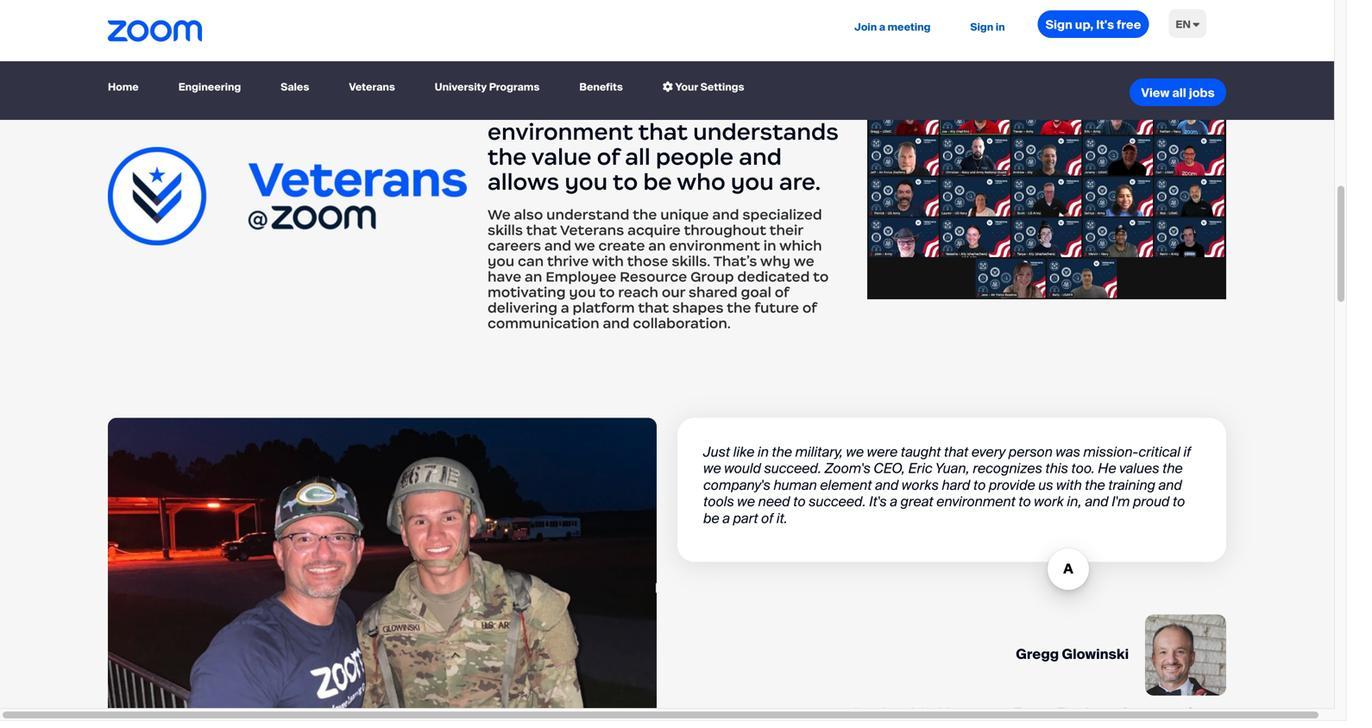Task type: locate. For each thing, give the bounding box(es) containing it.
1 vertical spatial it's
[[869, 493, 887, 511]]

1 horizontal spatial all
[[1173, 85, 1187, 101]]

0 horizontal spatial veterans
[[349, 80, 395, 94]]

in
[[996, 20, 1005, 34], [764, 237, 777, 255], [758, 443, 769, 461]]

and left the works
[[875, 476, 899, 495]]

your
[[675, 80, 699, 94]]

a down cog icon
[[662, 93, 675, 121]]

0 horizontal spatial be
[[643, 168, 672, 196]]

be up unique
[[643, 168, 672, 196]]

environment inside we also understand the unique and specialized skills that veterans acquire throughout their careers and we create an environment in which you can thrive with those skills. that's why we have an employee resource group dedicated to motivating you to reach our shared goal of delivering a platform that shapes the future of communication and collaboration.
[[669, 237, 761, 255]]

training
[[1109, 476, 1156, 495]]

us
[[1039, 476, 1054, 495]]

2 vertical spatial in
[[758, 443, 769, 461]]

0 vertical spatial with
[[592, 253, 624, 270]]

of
[[597, 143, 620, 171], [775, 284, 789, 301], [803, 299, 817, 317], [761, 510, 774, 528]]

0 vertical spatial all
[[1173, 85, 1187, 101]]

throughout
[[684, 222, 767, 239]]

those
[[627, 253, 669, 270]]

collaboration.
[[633, 315, 731, 332]]

dedicated
[[738, 268, 810, 286]]

all
[[1173, 85, 1187, 101], [625, 143, 651, 171]]

0 horizontal spatial sign
[[971, 20, 994, 34]]

1 vertical spatial work
[[1034, 493, 1064, 511]]

veterans inside we also understand the unique and specialized skills that veterans acquire throughout their careers and we create an environment in which you can thrive with those skills. that's why we have an employee resource group dedicated to motivating you to reach our shared goal of delivering a platform that shapes the future of communication and collaboration.
[[560, 222, 624, 239]]

home link
[[108, 72, 146, 103]]

you
[[565, 168, 608, 196], [731, 168, 774, 196], [488, 253, 515, 270], [569, 284, 596, 301]]

0 horizontal spatial with
[[592, 253, 624, 270]]

all left jobs
[[1173, 85, 1187, 101]]

sales
[[281, 80, 309, 94]]

shared
[[689, 284, 738, 301]]

it's right up, on the top of page
[[1097, 17, 1115, 33]]

also
[[514, 206, 543, 224]]

specialized
[[743, 206, 822, 224]]

and down reach
[[603, 315, 630, 332]]

the left if
[[1163, 460, 1183, 478]]

0 vertical spatial veterans
[[349, 80, 395, 94]]

we
[[575, 237, 595, 255], [794, 253, 815, 270], [846, 443, 864, 461], [704, 460, 721, 478], [738, 493, 755, 511]]

succeed. up 'need' on the right bottom of the page
[[764, 460, 822, 478]]

succeed. down zoom's
[[809, 493, 866, 511]]

a inside zoom provides a work environment that understands the value of all people and allows you to be who you are.
[[662, 93, 675, 121]]

an
[[649, 237, 666, 255], [525, 268, 542, 286]]

1 horizontal spatial environment
[[669, 237, 761, 255]]

were
[[867, 443, 898, 461]]

of right value
[[597, 143, 620, 171]]

their
[[770, 222, 803, 239]]

a down employee
[[561, 299, 570, 317]]

an up resource at the top
[[649, 237, 666, 255]]

and
[[739, 143, 782, 171], [713, 206, 739, 224], [545, 237, 572, 255], [603, 315, 630, 332], [875, 476, 899, 495], [1159, 476, 1183, 495], [1085, 493, 1109, 511]]

view
[[1142, 85, 1170, 101]]

which
[[780, 237, 822, 255]]

that up can
[[526, 222, 557, 239]]

and up the specialized
[[739, 143, 782, 171]]

veterans right 'sales'
[[349, 80, 395, 94]]

0 vertical spatial it's
[[1097, 17, 1115, 33]]

in right "like" at bottom
[[758, 443, 769, 461]]

you left can
[[488, 253, 515, 270]]

recognizes
[[973, 460, 1043, 478]]

veterans up thrive
[[560, 222, 624, 239]]

0 vertical spatial environment
[[488, 118, 633, 146]]

a
[[879, 20, 886, 34], [662, 93, 675, 121], [561, 299, 570, 317], [890, 493, 898, 511], [723, 510, 730, 528]]

1 horizontal spatial an
[[649, 237, 666, 255]]

your settings
[[673, 80, 745, 94]]

the left future
[[727, 299, 751, 317]]

0 vertical spatial work
[[680, 93, 737, 121]]

2 horizontal spatial environment
[[937, 493, 1016, 511]]

work inside zoom provides a work environment that understands the value of all people and allows you to be who you are.
[[680, 93, 737, 121]]

in inside we also understand the unique and specialized skills that veterans acquire throughout their careers and we create an environment in which you can thrive with those skills. that's why we have an employee resource group dedicated to motivating you to reach our shared goal of delivering a platform that shapes the future of communication and collaboration.
[[764, 237, 777, 255]]

1 vertical spatial with
[[1057, 476, 1082, 495]]

who
[[677, 168, 726, 196]]

environment down zoom's ceo, eric yuan, recognizes this too.
[[937, 493, 1016, 511]]

with inside he values the company's human element and works hard to provide us with the training and tools we need to succeed. it's a great environment to work in, and i'm proud to be a part of it.
[[1057, 476, 1082, 495]]

0 horizontal spatial all
[[625, 143, 651, 171]]

we left "were"
[[846, 443, 864, 461]]

was
[[1056, 443, 1081, 461]]

value
[[531, 143, 592, 171]]

environment up group
[[669, 237, 761, 255]]

home
[[108, 80, 139, 94]]

shapes
[[673, 299, 724, 317]]

1 horizontal spatial work
[[1034, 493, 1064, 511]]

all inside view all jobs link
[[1173, 85, 1187, 101]]

provide
[[989, 476, 1036, 495]]

create
[[599, 237, 645, 255]]

1 horizontal spatial it's
[[1097, 17, 1115, 33]]

veterans link
[[342, 72, 402, 103]]

the up human
[[772, 443, 792, 461]]

0 horizontal spatial work
[[680, 93, 737, 121]]

that down cog icon
[[639, 118, 688, 146]]

0 horizontal spatial environment
[[488, 118, 633, 146]]

can
[[518, 253, 544, 270]]

that
[[639, 118, 688, 146], [526, 222, 557, 239], [638, 299, 669, 317], [944, 443, 969, 461]]

0 vertical spatial be
[[643, 168, 672, 196]]

it.
[[777, 510, 788, 528]]

0 vertical spatial in
[[996, 20, 1005, 34]]

1 vertical spatial environment
[[669, 237, 761, 255]]

1 vertical spatial succeed.
[[809, 493, 866, 511]]

with left those
[[592, 253, 624, 270]]

and right in,
[[1085, 493, 1109, 511]]

sign right meeting
[[971, 20, 994, 34]]

yuan,
[[936, 460, 970, 478]]

1 vertical spatial an
[[525, 268, 542, 286]]

the
[[488, 143, 527, 171], [633, 206, 657, 224], [727, 299, 751, 317], [772, 443, 792, 461], [1163, 460, 1183, 478], [1085, 476, 1106, 495]]

that left every on the right of the page
[[944, 443, 969, 461]]

part
[[733, 510, 758, 528]]

company's
[[704, 476, 771, 495]]

in left up, on the top of page
[[996, 20, 1005, 34]]

be left the part
[[704, 510, 720, 528]]

i'm
[[1112, 493, 1130, 511]]

with
[[592, 253, 624, 270], [1057, 476, 1082, 495]]

2 vertical spatial environment
[[937, 493, 1016, 511]]

we right 'tools'
[[738, 493, 755, 511]]

work
[[680, 93, 737, 121], [1034, 493, 1064, 511]]

of right future
[[803, 299, 817, 317]]

1 horizontal spatial be
[[704, 510, 720, 528]]

1 horizontal spatial sign
[[1046, 17, 1073, 33]]

with right us
[[1057, 476, 1082, 495]]

1 horizontal spatial with
[[1057, 476, 1082, 495]]

allows
[[488, 168, 560, 196]]

he values the company's human element and works hard to provide us with the training and tools we need to succeed. it's a great environment to work in, and i'm proud to be a part of it.
[[704, 460, 1186, 528]]

a right join
[[879, 20, 886, 34]]

0 vertical spatial an
[[649, 237, 666, 255]]

programs
[[489, 80, 540, 94]]

zoom provides a work environment that understands the value of all people and allows you to be who you are.
[[488, 93, 839, 196]]

join a meeting
[[855, 20, 931, 34]]

your settings link
[[656, 72, 751, 103]]

be inside zoom provides a work environment that understands the value of all people and allows you to be who you are.
[[643, 168, 672, 196]]

it's down ceo,
[[869, 493, 887, 511]]

zoom's ceo, eric yuan, recognizes this too.
[[825, 460, 1098, 478]]

platform
[[573, 299, 635, 317]]

in left the which
[[764, 237, 777, 255]]

every
[[972, 443, 1006, 461]]

it's inside he values the company's human element and works hard to provide us with the training and tools we need to succeed. it's a great environment to work in, and i'm proud to be a part of it.
[[869, 493, 887, 511]]

1 vertical spatial all
[[625, 143, 651, 171]]

cog image
[[663, 82, 673, 92]]

0 vertical spatial succeed.
[[764, 460, 822, 478]]

sign left up, on the top of page
[[1046, 17, 1073, 33]]

environment inside zoom provides a work environment that understands the value of all people and allows you to be who you are.
[[488, 118, 633, 146]]

that down resource at the top
[[638, 299, 669, 317]]

reach
[[618, 284, 659, 301]]

1 vertical spatial veterans
[[560, 222, 624, 239]]

1 horizontal spatial veterans
[[560, 222, 624, 239]]

an right have
[[525, 268, 542, 286]]

1 vertical spatial be
[[704, 510, 720, 528]]

jobs
[[1189, 85, 1215, 101]]

all left people
[[625, 143, 651, 171]]

thrive
[[547, 253, 589, 270]]

veterans
[[349, 80, 395, 94], [560, 222, 624, 239]]

that's
[[714, 253, 757, 270]]

0 horizontal spatial it's
[[869, 493, 887, 511]]

crowd, person, adult, male, man, female, woman, head, face, monitor image
[[868, 95, 1227, 299]]

environment down benefits link
[[488, 118, 633, 146]]

university
[[435, 80, 487, 94]]

caret down image
[[1193, 19, 1200, 29]]

of left it.
[[761, 510, 774, 528]]

we left would
[[704, 460, 721, 478]]

succeed.
[[764, 460, 822, 478], [809, 493, 866, 511]]

of right goal
[[775, 284, 789, 301]]

to down the which
[[813, 268, 829, 286]]

skills.
[[672, 253, 711, 270]]

to up understand
[[613, 168, 638, 196]]

the inside zoom provides a work environment that understands the value of all people and allows you to be who you are.
[[488, 143, 527, 171]]

zoom
[[488, 93, 553, 121]]

sign in link
[[964, 0, 1012, 55]]

environment inside he values the company's human element and works hard to provide us with the training and tools we need to succeed. it's a great environment to work in, and i'm proud to be a part of it.
[[937, 493, 1016, 511]]

provides
[[558, 93, 656, 121]]

you up understand
[[565, 168, 608, 196]]

sign
[[1046, 17, 1073, 33], [971, 20, 994, 34]]

the down zoom
[[488, 143, 527, 171]]

1 vertical spatial in
[[764, 237, 777, 255]]



Task type: describe. For each thing, give the bounding box(es) containing it.
our
[[662, 284, 685, 301]]

the up create on the left top of page
[[633, 206, 657, 224]]

tools
[[704, 493, 734, 511]]

understands
[[693, 118, 839, 146]]

and right can
[[545, 237, 572, 255]]

critical
[[1139, 443, 1181, 461]]

en
[[1176, 18, 1191, 31]]

a inside we also understand the unique and specialized skills that veterans acquire throughout their careers and we create an environment in which you can thrive with those skills. that's why we have an employee resource group dedicated to motivating you to reach our shared goal of delivering a platform that shapes the future of communication and collaboration.
[[561, 299, 570, 317]]

like
[[733, 443, 755, 461]]

join a meeting link
[[848, 0, 938, 55]]

be inside he values the company's human element and works hard to provide us with the training and tools we need to succeed. it's a great environment to work in, and i'm proud to be a part of it.
[[704, 510, 720, 528]]

great
[[901, 493, 934, 511]]

we
[[488, 206, 511, 224]]

sales link
[[274, 72, 316, 103]]

en button
[[1162, 0, 1214, 49]]

military,
[[796, 443, 843, 461]]

to left reach
[[599, 284, 615, 301]]

glowinski
[[1062, 646, 1129, 664]]

engineering
[[178, 80, 241, 94]]

too.
[[1072, 460, 1095, 478]]

settings
[[701, 80, 745, 94]]

img_0456.png image
[[1146, 615, 1227, 696]]

unique
[[661, 206, 709, 224]]

people
[[656, 143, 734, 171]]

eric
[[909, 460, 933, 478]]

have
[[488, 268, 522, 286]]

to right proud
[[1173, 493, 1186, 511]]

we also understand the unique and specialized skills that veterans acquire throughout their careers and we create an environment in which you can thrive with those skills. that's why we have an employee resource group dedicated to motivating you to reach our shared goal of delivering a platform that shapes the future of communication and collaboration.
[[488, 206, 829, 332]]

element
[[820, 476, 872, 495]]

we right why at the right of page
[[794, 253, 815, 270]]

benefits
[[580, 80, 623, 94]]

sign for sign in
[[971, 20, 994, 34]]

mission-
[[1084, 443, 1139, 461]]

you up the specialized
[[731, 168, 774, 196]]

to right it.
[[793, 493, 806, 511]]

values
[[1120, 460, 1160, 478]]

employee
[[546, 268, 617, 286]]

motivating
[[488, 284, 566, 301]]

and right unique
[[713, 206, 739, 224]]

human
[[774, 476, 817, 495]]

a left the part
[[723, 510, 730, 528]]

just
[[704, 443, 730, 461]]

group
[[691, 268, 734, 286]]

to right hard
[[974, 476, 986, 495]]

and down critical
[[1159, 476, 1183, 495]]

you down thrive
[[569, 284, 596, 301]]

delivering
[[488, 299, 558, 317]]

resource
[[620, 268, 687, 286]]

are.
[[779, 168, 821, 196]]

need
[[758, 493, 790, 511]]

ceo,
[[874, 460, 906, 478]]

skills
[[488, 222, 523, 239]]

free
[[1117, 17, 1142, 33]]

with inside we also understand the unique and specialized skills that veterans acquire throughout their careers and we create an environment in which you can thrive with those skills. that's why we have an employee resource group dedicated to motivating you to reach our shared goal of delivering a platform that shapes the future of communication and collaboration.
[[592, 253, 624, 270]]

we inside he values the company's human element and works hard to provide us with the training and tools we need to succeed. it's a great environment to work in, and i'm proud to be a part of it.
[[738, 493, 755, 511]]

to inside zoom provides a work environment that understands the value of all people and allows you to be who you are.
[[613, 168, 638, 196]]

in,
[[1067, 493, 1082, 511]]

all inside zoom provides a work environment that understands the value of all people and allows you to be who you are.
[[625, 143, 651, 171]]

hard
[[942, 476, 971, 495]]

view all jobs
[[1142, 85, 1215, 101]]

engineering link
[[172, 72, 248, 103]]

a left great
[[890, 493, 898, 511]]

of inside zoom provides a work environment that understands the value of all people and allows you to be who you are.
[[597, 143, 620, 171]]

this
[[1046, 460, 1069, 478]]

gregg
[[1016, 646, 1059, 664]]

and inside zoom provides a work environment that understands the value of all people and allows you to be who you are.
[[739, 143, 782, 171]]

sign in
[[971, 20, 1005, 34]]

proud
[[1133, 493, 1170, 511]]

the inside just like in the military, we were taught that every person was mission-critical if we would succeed.
[[772, 443, 792, 461]]

careers
[[488, 237, 541, 255]]

that inside just like in the military, we were taught that every person was mission-critical if we would succeed.
[[944, 443, 969, 461]]

benefits link
[[573, 72, 630, 103]]

of inside he values the company's human element and works hard to provide us with the training and tools we need to succeed. it's a great environment to work in, and i'm proud to be a part of it.
[[761, 510, 774, 528]]

zoom's
[[825, 460, 871, 478]]

up,
[[1075, 17, 1094, 33]]

goal
[[741, 284, 772, 301]]

communication
[[488, 315, 600, 332]]

view all jobs link
[[1130, 79, 1227, 106]]

he
[[1098, 460, 1117, 478]]

we down understand
[[575, 237, 595, 255]]

that inside zoom provides a work environment that understands the value of all people and allows you to be who you are.
[[639, 118, 688, 146]]

succeed. inside he values the company's human element and works hard to provide us with the training and tools we need to succeed. it's a great environment to work in, and i'm proud to be a part of it.
[[809, 493, 866, 511]]

understand
[[547, 206, 630, 224]]

future
[[755, 299, 799, 317]]

sign for sign up, it's free
[[1046, 17, 1073, 33]]

if
[[1184, 443, 1191, 461]]

taught
[[901, 443, 941, 461]]

university programs
[[435, 80, 540, 94]]

0 horizontal spatial an
[[525, 268, 542, 286]]

sign up, it's free
[[1046, 17, 1142, 33]]

in inside just like in the military, we were taught that every person was mission-critical if we would succeed.
[[758, 443, 769, 461]]

join
[[855, 20, 877, 34]]

gregg glowinski
[[1016, 646, 1129, 664]]

the right in,
[[1085, 476, 1106, 495]]

succeed. inside just like in the military, we were taught that every person was mission-critical if we would succeed.
[[764, 460, 822, 478]]

person
[[1009, 443, 1053, 461]]

just like in the military, we were taught that every person was mission-critical if we would succeed.
[[704, 443, 1191, 478]]

sign up, it's free link
[[1038, 10, 1149, 38]]

work inside he values the company's human element and works hard to provide us with the training and tools we need to succeed. it's a great environment to work in, and i'm proud to be a part of it.
[[1034, 493, 1064, 511]]

university programs link
[[428, 72, 547, 103]]

to left us
[[1019, 493, 1031, 511]]

why
[[760, 253, 791, 270]]



Task type: vqa. For each thing, say whether or not it's contained in the screenshot.
We
yes



